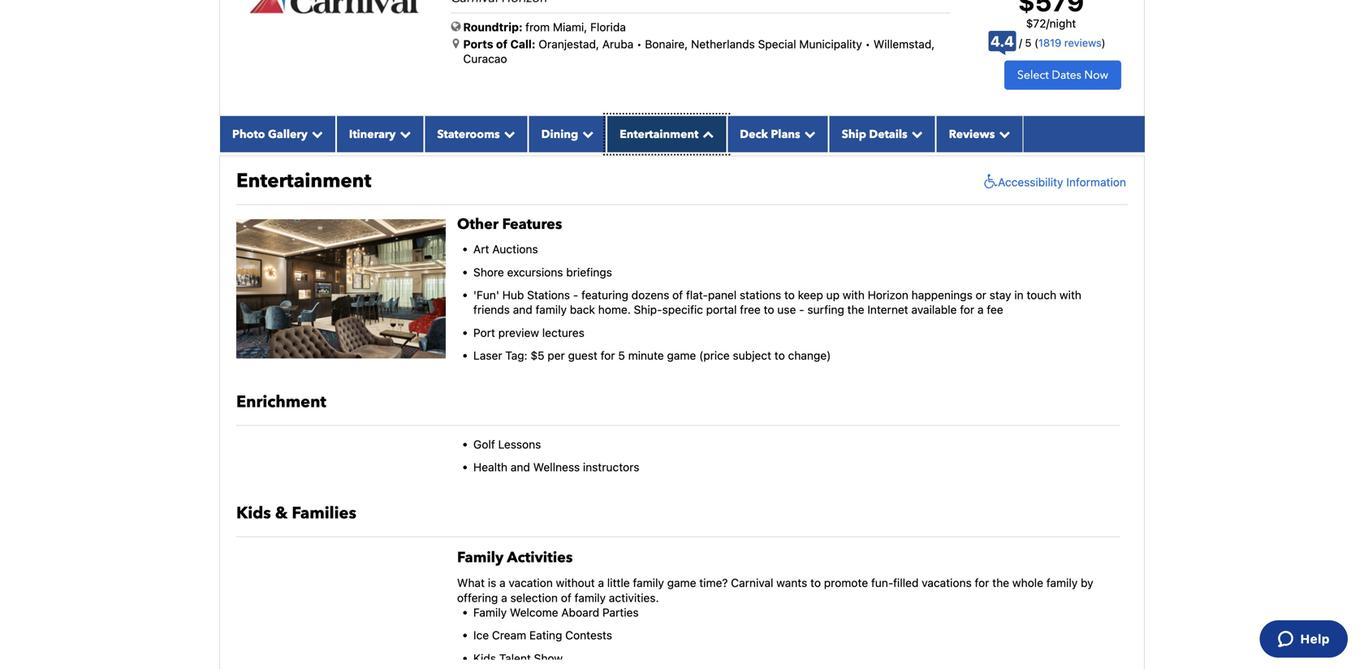 Task type: locate. For each thing, give the bounding box(es) containing it.
0 horizontal spatial /
[[1020, 37, 1023, 49]]

2 • from the left
[[866, 37, 871, 51]]

1 horizontal spatial with
[[1060, 288, 1082, 302]]

back
[[570, 303, 595, 317]]

dining
[[542, 127, 579, 142]]

kids
[[236, 503, 271, 525], [474, 652, 496, 665]]

ports
[[463, 37, 494, 51]]

ship
[[842, 127, 867, 142]]

0 vertical spatial the
[[848, 303, 865, 317]]

1 horizontal spatial entertainment
[[620, 127, 699, 142]]

1 vertical spatial of
[[673, 288, 683, 302]]

the right surfing
[[848, 303, 865, 317]]

chevron down image for dining
[[579, 128, 594, 140]]

1 horizontal spatial /
[[1047, 17, 1050, 30]]

dates
[[1052, 67, 1082, 83]]

game inside what is a vacation without a little family game time? carnival wants to promote fun-filled vacations for the whole family by offering a selection of family activities.
[[668, 577, 697, 590]]

other
[[457, 214, 499, 234]]

4 chevron down image from the left
[[908, 128, 923, 140]]

to up use
[[785, 288, 795, 302]]

with
[[843, 288, 865, 302], [1060, 288, 1082, 302]]

is
[[488, 577, 497, 590]]

to right wants
[[811, 577, 821, 590]]

0 vertical spatial /
[[1047, 17, 1050, 30]]

5 chevron down image from the left
[[995, 128, 1011, 140]]

4.4
[[991, 33, 1015, 50]]

chevron down image inside deck plans dropdown button
[[801, 128, 816, 140]]

family up what
[[457, 548, 504, 568]]

select
[[1018, 67, 1049, 83]]

with right up
[[843, 288, 865, 302]]

1 chevron down image from the left
[[308, 128, 323, 140]]

chevron down image for deck plans
[[801, 128, 816, 140]]

accessibility information
[[999, 175, 1127, 189]]

special
[[758, 37, 797, 51]]

/
[[1047, 17, 1050, 30], [1020, 37, 1023, 49]]

laser tag: $5 per guest for 5 minute game (price subject to change)
[[474, 349, 831, 362]]

chevron down image up wheelchair icon
[[995, 128, 1011, 140]]

/ for 4.4
[[1020, 37, 1023, 49]]

chevron down image inside "itinerary" dropdown button
[[396, 128, 411, 140]]

1 horizontal spatial kids
[[474, 652, 496, 665]]

little
[[608, 577, 630, 590]]

0 vertical spatial kids
[[236, 503, 271, 525]]

what is a vacation without a little family game time? carnival wants to promote fun-filled vacations for the whole family by offering a selection of family activities.
[[457, 577, 1094, 605]]

chevron down image for staterooms
[[500, 128, 516, 140]]

kids down ice
[[474, 652, 496, 665]]

accessibility information link
[[981, 174, 1127, 190]]

shore
[[474, 266, 504, 279]]

family
[[457, 548, 504, 568], [474, 606, 507, 619]]

2 game from the top
[[668, 577, 697, 590]]

art auctions
[[474, 243, 538, 256]]

kids left & on the left of page
[[236, 503, 271, 525]]

to
[[785, 288, 795, 302], [764, 303, 775, 317], [775, 349, 785, 362], [811, 577, 821, 590]]

family for family activities
[[457, 548, 504, 568]]

for right vacations in the bottom of the page
[[975, 577, 990, 590]]

of down the roundtrip:
[[496, 37, 508, 51]]

itinerary
[[349, 127, 396, 142]]

0 vertical spatial game
[[667, 349, 697, 362]]

2 chevron down image from the left
[[500, 128, 516, 140]]

oranjestad,
[[539, 37, 600, 51]]

1 vertical spatial entertainment
[[236, 168, 372, 194]]

/ left ( at the top of page
[[1020, 37, 1023, 49]]

•
[[637, 37, 642, 51], [866, 37, 871, 51]]

0 horizontal spatial chevron down image
[[308, 128, 323, 140]]

cream
[[492, 629, 527, 642]]

call:
[[511, 37, 536, 51]]

kids for kids talent show
[[474, 652, 496, 665]]

2 vertical spatial of
[[561, 591, 572, 605]]

1 vertical spatial family
[[474, 606, 507, 619]]

0 horizontal spatial with
[[843, 288, 865, 302]]

a
[[978, 303, 984, 317], [500, 577, 506, 590], [598, 577, 604, 590], [501, 591, 508, 605]]

0 horizontal spatial kids
[[236, 503, 271, 525]]

0 vertical spatial and
[[513, 303, 533, 317]]

time?
[[700, 577, 728, 590]]

chevron down image for photo gallery
[[308, 128, 323, 140]]

chevron down image inside staterooms 'dropdown button'
[[500, 128, 516, 140]]

map marker image
[[453, 38, 459, 49]]

chevron down image inside photo gallery dropdown button
[[308, 128, 323, 140]]

game left (price
[[667, 349, 697, 362]]

- up back
[[573, 288, 579, 302]]

and down lessons
[[511, 461, 530, 474]]

game left time?
[[668, 577, 697, 590]]

chevron down image inside ship details dropdown button
[[908, 128, 923, 140]]

chevron up image
[[699, 128, 714, 140]]

chevron down image for itinerary
[[396, 128, 411, 140]]

florida
[[591, 20, 626, 34]]

• right aruba at the top left of page
[[637, 37, 642, 51]]

1 vertical spatial /
[[1020, 37, 1023, 49]]

instructors
[[583, 461, 640, 474]]

for inside 'fun' hub stations - featuring dozens of flat-panel stations to keep up with horizon happenings or stay in touch with friends and family back home. ship-specific portal free to use - surfing the internet available for a fee
[[960, 303, 975, 317]]

a left 'fee'
[[978, 303, 984, 317]]

/ inside 4.4 / 5 ( 1819 reviews )
[[1020, 37, 1023, 49]]

the
[[848, 303, 865, 317], [993, 577, 1010, 590]]

a right offering at the left bottom
[[501, 591, 508, 605]]

1 horizontal spatial the
[[993, 577, 1010, 590]]

chevron down image left itinerary
[[308, 128, 323, 140]]

for left 'fee'
[[960, 303, 975, 317]]

0 vertical spatial 5
[[1026, 37, 1032, 49]]

5 left ( at the top of page
[[1026, 37, 1032, 49]]

selection
[[511, 591, 558, 605]]

2 horizontal spatial of
[[673, 288, 683, 302]]

chevron down image inside dining dropdown button
[[579, 128, 594, 140]]

1 horizontal spatial •
[[866, 37, 871, 51]]

friends
[[474, 303, 510, 317]]

0 horizontal spatial •
[[637, 37, 642, 51]]

$72 / night
[[1027, 17, 1077, 30]]

1 vertical spatial 5
[[619, 349, 625, 362]]

roundtrip:
[[463, 20, 523, 34]]

family up "aboard"
[[575, 591, 606, 605]]

0 horizontal spatial of
[[496, 37, 508, 51]]

offering
[[457, 591, 498, 605]]

• left willemstad, on the right top
[[866, 37, 871, 51]]

laser
[[474, 349, 503, 362]]

roundtrip: from miami, florida
[[463, 20, 626, 34]]

2 chevron down image from the left
[[579, 128, 594, 140]]

deck plans button
[[727, 116, 829, 152]]

for right guest
[[601, 349, 615, 362]]

with right touch
[[1060, 288, 1082, 302]]

of down without
[[561, 591, 572, 605]]

entertainment inside dropdown button
[[620, 127, 699, 142]]

free
[[740, 303, 761, 317]]

0 vertical spatial for
[[960, 303, 975, 317]]

2 vertical spatial for
[[975, 577, 990, 590]]

the left whole
[[993, 577, 1010, 590]]

0 vertical spatial family
[[457, 548, 504, 568]]

ice
[[474, 629, 489, 642]]

family activities
[[457, 548, 573, 568]]

briefings
[[567, 266, 613, 279]]

4.4 / 5 ( 1819 reviews )
[[991, 33, 1106, 50]]

for inside what is a vacation without a little family game time? carnival wants to promote fun-filled vacations for the whole family by offering a selection of family activities.
[[975, 577, 990, 590]]

of up specific
[[673, 288, 683, 302]]

1 vertical spatial kids
[[474, 652, 496, 665]]

0 horizontal spatial 5
[[619, 349, 625, 362]]

stations
[[740, 288, 782, 302]]

1 horizontal spatial chevron down image
[[579, 128, 594, 140]]

chevron down image left ship
[[801, 128, 816, 140]]

0 vertical spatial entertainment
[[620, 127, 699, 142]]

family down offering at the left bottom
[[474, 606, 507, 619]]

family up 'activities.'
[[633, 577, 664, 590]]

1 game from the top
[[667, 349, 697, 362]]

features
[[502, 214, 563, 234]]

municipality
[[800, 37, 863, 51]]

what
[[457, 577, 485, 590]]

- right use
[[800, 303, 805, 317]]

/ up 4.4 / 5 ( 1819 reviews )
[[1047, 17, 1050, 30]]

chevron down image inside reviews dropdown button
[[995, 128, 1011, 140]]

to right subject
[[775, 349, 785, 362]]

family left the by
[[1047, 577, 1078, 590]]

1 vertical spatial the
[[993, 577, 1010, 590]]

/ for $72
[[1047, 17, 1050, 30]]

and down the hub
[[513, 303, 533, 317]]

a right is
[[500, 577, 506, 590]]

of inside what is a vacation without a little family game time? carnival wants to promote fun-filled vacations for the whole family by offering a selection of family activities.
[[561, 591, 572, 605]]

dozens
[[632, 288, 670, 302]]

chevron down image left the reviews
[[908, 128, 923, 140]]

0 horizontal spatial -
[[573, 288, 579, 302]]

hub
[[503, 288, 524, 302]]

of inside 'fun' hub stations - featuring dozens of flat-panel stations to keep up with horizon happenings or stay in touch with friends and family back home. ship-specific portal free to use - surfing the internet available for a fee
[[673, 288, 683, 302]]

1 horizontal spatial of
[[561, 591, 572, 605]]

minute
[[629, 349, 664, 362]]

chevron down image left the dining
[[500, 128, 516, 140]]

family down "stations"
[[536, 303, 567, 317]]

chevron down image
[[308, 128, 323, 140], [579, 128, 594, 140]]

a left little
[[598, 577, 604, 590]]

1 vertical spatial game
[[668, 577, 697, 590]]

game
[[667, 349, 697, 362], [668, 577, 697, 590]]

staterooms button
[[424, 116, 529, 152]]

select          dates now
[[1018, 67, 1109, 83]]

5 left minute
[[619, 349, 625, 362]]

entertainment button
[[607, 116, 727, 152]]

chevron down image
[[396, 128, 411, 140], [500, 128, 516, 140], [801, 128, 816, 140], [908, 128, 923, 140], [995, 128, 1011, 140]]

1 vertical spatial -
[[800, 303, 805, 317]]

'fun' hub stations - featuring dozens of flat-panel stations to keep up with horizon happenings or stay in touch with friends and family back home. ship-specific portal free to use - surfing the internet available for a fee
[[474, 288, 1082, 317]]

0 horizontal spatial the
[[848, 303, 865, 317]]

0 vertical spatial -
[[573, 288, 579, 302]]

0 vertical spatial of
[[496, 37, 508, 51]]

1 horizontal spatial 5
[[1026, 37, 1032, 49]]

3 chevron down image from the left
[[801, 128, 816, 140]]

chevron down image left staterooms
[[396, 128, 411, 140]]

and inside 'fun' hub stations - featuring dozens of flat-panel stations to keep up with horizon happenings or stay in touch with friends and family back home. ship-specific portal free to use - surfing the internet available for a fee
[[513, 303, 533, 317]]

chevron down image left entertainment dropdown button
[[579, 128, 594, 140]]

aboard
[[562, 606, 600, 619]]

the inside 'fun' hub stations - featuring dozens of flat-panel stations to keep up with horizon happenings or stay in touch with friends and family back home. ship-specific portal free to use - surfing the internet available for a fee
[[848, 303, 865, 317]]

1 chevron down image from the left
[[396, 128, 411, 140]]



Task type: describe. For each thing, give the bounding box(es) containing it.
chevron down image for ship details
[[908, 128, 923, 140]]

featuring
[[582, 288, 629, 302]]

port preview lectures
[[474, 326, 585, 340]]

eating
[[530, 629, 563, 642]]

internet
[[868, 303, 909, 317]]

in
[[1015, 288, 1024, 302]]

touch
[[1027, 288, 1057, 302]]

wellness
[[534, 461, 580, 474]]

netherlands
[[691, 37, 755, 51]]

port
[[474, 326, 496, 340]]

itinerary button
[[336, 116, 424, 152]]

horizon
[[868, 288, 909, 302]]

select          dates now link
[[1005, 60, 1122, 90]]

whole
[[1013, 577, 1044, 590]]

preview
[[499, 326, 540, 340]]

photo
[[232, 127, 265, 142]]

game for minute
[[667, 349, 697, 362]]

promote
[[824, 577, 869, 590]]

kids & families
[[236, 503, 357, 525]]

1 vertical spatial for
[[601, 349, 615, 362]]

globe image
[[451, 21, 461, 32]]

wants
[[777, 577, 808, 590]]

game for family
[[668, 577, 697, 590]]

available
[[912, 303, 957, 317]]

carnival cruise line image
[[249, 0, 423, 15]]

photo gallery button
[[219, 116, 336, 152]]

1 horizontal spatial -
[[800, 303, 805, 317]]

ports of call:
[[463, 37, 536, 51]]

deck
[[740, 127, 768, 142]]

ice cream eating contests
[[474, 629, 613, 642]]

golf
[[474, 438, 495, 451]]

up
[[827, 288, 840, 302]]

accessibility
[[999, 175, 1064, 189]]

&
[[275, 503, 288, 525]]

vacations
[[922, 577, 972, 590]]

$72
[[1027, 17, 1047, 30]]

1 with from the left
[[843, 288, 865, 302]]

$5
[[531, 349, 545, 362]]

5 inside 4.4 / 5 ( 1819 reviews )
[[1026, 37, 1032, 49]]

family welcome aboard parties
[[474, 606, 639, 619]]

family for family welcome aboard parties
[[474, 606, 507, 619]]

per
[[548, 349, 565, 362]]

surfing
[[808, 303, 845, 317]]

oranjestad, aruba • bonaire, netherlands special municipality •
[[539, 37, 871, 51]]

without
[[556, 577, 595, 590]]

lessons
[[498, 438, 541, 451]]

specific
[[663, 303, 703, 317]]

to inside what is a vacation without a little family game time? carnival wants to promote fun-filled vacations for the whole family by offering a selection of family activities.
[[811, 577, 821, 590]]

reviews button
[[936, 116, 1024, 152]]

gallery
[[268, 127, 308, 142]]

wheelchair image
[[981, 174, 999, 190]]

by
[[1081, 577, 1094, 590]]

family inside 'fun' hub stations - featuring dozens of flat-panel stations to keep up with horizon happenings or stay in touch with friends and family back home. ship-specific portal free to use - surfing the internet available for a fee
[[536, 303, 567, 317]]

now
[[1085, 67, 1109, 83]]

excursions
[[507, 266, 563, 279]]

keep
[[798, 288, 824, 302]]

ship-
[[634, 303, 663, 317]]

show
[[534, 652, 563, 665]]

art
[[474, 243, 490, 256]]

use
[[778, 303, 796, 317]]

'fun'
[[474, 288, 500, 302]]

details
[[870, 127, 908, 142]]

talent
[[499, 652, 531, 665]]

curacao
[[463, 52, 507, 66]]

activities
[[507, 548, 573, 568]]

carnival
[[731, 577, 774, 590]]

activities.
[[609, 591, 659, 605]]

chevron down image for reviews
[[995, 128, 1011, 140]]

home.
[[599, 303, 631, 317]]

1 • from the left
[[637, 37, 642, 51]]

ship details
[[842, 127, 908, 142]]

entertainment main content
[[211, 0, 1154, 669]]

the inside what is a vacation without a little family game time? carnival wants to promote fun-filled vacations for the whole family by offering a selection of family activities.
[[993, 577, 1010, 590]]

health and wellness instructors
[[474, 461, 640, 474]]

0 horizontal spatial entertainment
[[236, 168, 372, 194]]

enrichment
[[236, 391, 326, 413]]

information
[[1067, 175, 1127, 189]]

a inside 'fun' hub stations - featuring dozens of flat-panel stations to keep up with horizon happenings or stay in touch with friends and family back home. ship-specific portal free to use - surfing the internet available for a fee
[[978, 303, 984, 317]]

subject
[[733, 349, 772, 362]]

shore excursions briefings
[[474, 266, 613, 279]]

golf lessons
[[474, 438, 541, 451]]

night
[[1050, 17, 1077, 30]]

bonaire,
[[645, 37, 688, 51]]

fee
[[987, 303, 1004, 317]]

other features
[[457, 214, 563, 234]]

ship details button
[[829, 116, 936, 152]]

1 vertical spatial and
[[511, 461, 530, 474]]

kids for kids & families
[[236, 503, 271, 525]]

from
[[526, 20, 550, 34]]

(price
[[700, 349, 730, 362]]

1819 reviews link
[[1039, 37, 1102, 49]]

stay
[[990, 288, 1012, 302]]

staterooms
[[437, 127, 500, 142]]

tag:
[[506, 349, 528, 362]]

aruba
[[603, 37, 634, 51]]

filled
[[894, 577, 919, 590]]

happenings
[[912, 288, 973, 302]]

welcome
[[510, 606, 559, 619]]

to down the stations
[[764, 303, 775, 317]]

vacation
[[509, 577, 553, 590]]

kids talent show
[[474, 652, 563, 665]]

2 with from the left
[[1060, 288, 1082, 302]]

willemstad,
[[874, 37, 935, 51]]



Task type: vqa. For each thing, say whether or not it's contained in the screenshot.
'Aruba'
yes



